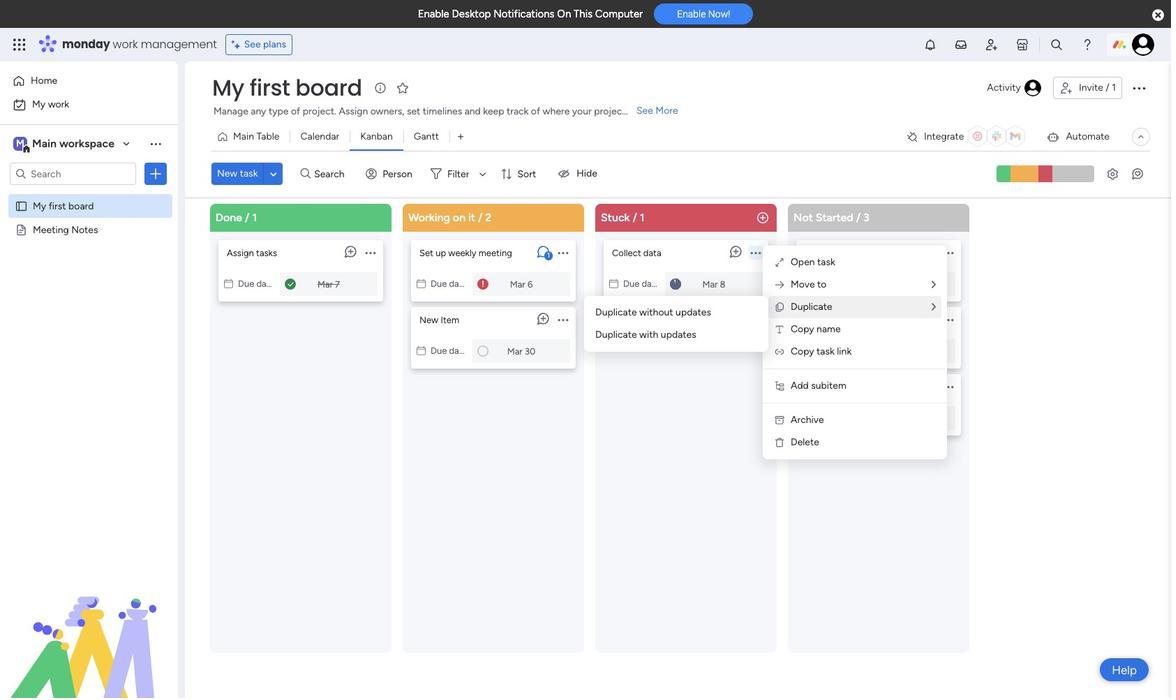 Task type: vqa. For each thing, say whether or not it's contained in the screenshot.
top the with
no



Task type: describe. For each thing, give the bounding box(es) containing it.
table
[[257, 131, 280, 142]]

filter button
[[425, 163, 491, 185]]

open task image
[[774, 257, 785, 268]]

lottie animation element
[[0, 557, 178, 698]]

work for my
[[48, 98, 69, 110]]

stuck / 1
[[601, 211, 645, 224]]

contact sales team
[[805, 382, 884, 392]]

0 horizontal spatial assign
[[227, 248, 254, 258]]

activity
[[987, 82, 1021, 94]]

add
[[791, 380, 809, 392]]

due date for up
[[431, 278, 468, 289]]

task for copy
[[817, 346, 835, 357]]

item
[[441, 315, 459, 325]]

working on it / 2
[[408, 211, 492, 224]]

type
[[269, 105, 289, 117]]

mar for mar 6
[[510, 279, 526, 289]]

collect
[[612, 248, 641, 258]]

automate button
[[1041, 126, 1116, 148]]

up
[[436, 248, 446, 258]]

my first board inside list box
[[33, 200, 94, 212]]

date for item
[[449, 345, 468, 356]]

lottie animation image
[[0, 557, 178, 698]]

my up manage in the left top of the page
[[212, 72, 244, 103]]

manage
[[214, 105, 248, 117]]

duplicate for duplicate
[[791, 301, 833, 313]]

my inside list box
[[33, 200, 46, 212]]

kanban
[[360, 131, 393, 142]]

duplicate image
[[774, 302, 785, 313]]

now!
[[709, 9, 731, 20]]

1 horizontal spatial my first board
[[212, 72, 362, 103]]

without
[[640, 307, 674, 318]]

workspace image
[[13, 136, 27, 152]]

see more link
[[635, 104, 680, 118]]

notifications
[[494, 8, 555, 20]]

first inside list box
[[49, 200, 66, 212]]

1 inside list box
[[547, 251, 550, 259]]

v2 calendar view small outline image for new item
[[417, 345, 426, 356]]

help button
[[1100, 658, 1149, 681]]

0 horizontal spatial board
[[68, 200, 94, 212]]

any
[[251, 105, 266, 117]]

poster
[[835, 248, 861, 258]]

notes
[[71, 223, 98, 235]]

set
[[420, 248, 434, 258]]

add to favorites image
[[396, 81, 410, 95]]

v2 done deadline image
[[285, 277, 296, 290]]

date for data
[[642, 278, 660, 289]]

invite / 1 button
[[1054, 77, 1123, 99]]

arrow down image
[[474, 166, 491, 182]]

options image for research proposal
[[944, 307, 954, 332]]

menu containing open task
[[763, 246, 947, 459]]

1 horizontal spatial first
[[250, 72, 290, 103]]

not
[[794, 211, 813, 224]]

computer
[[595, 8, 643, 20]]

help
[[1112, 663, 1137, 677]]

calendar button
[[290, 126, 350, 148]]

my inside option
[[32, 98, 46, 110]]

monday marketplace image
[[1016, 38, 1030, 52]]

research proposal
[[805, 315, 880, 325]]

meeting
[[33, 223, 69, 235]]

enable for enable now!
[[677, 9, 706, 20]]

home
[[31, 75, 57, 87]]

copy for copy task link
[[791, 346, 815, 357]]

v2 calendar view small outline image for collect data
[[610, 278, 619, 289]]

v2 calendar view small outline image for assign tasks
[[224, 278, 233, 289]]

work for monday
[[113, 36, 138, 52]]

create
[[805, 248, 833, 258]]

mar for mar 8
[[703, 279, 718, 289]]

and
[[465, 105, 481, 117]]

add subitem image
[[774, 381, 785, 392]]

keep
[[483, 105, 504, 117]]

enable now!
[[677, 9, 731, 20]]

research
[[805, 315, 843, 325]]

proposal
[[845, 315, 880, 325]]

2
[[485, 211, 492, 224]]

with
[[640, 329, 659, 341]]

my work option
[[8, 94, 170, 116]]

see for see plans
[[244, 38, 261, 50]]

gantt button
[[403, 126, 450, 148]]

My first board field
[[209, 72, 366, 103]]

enable now! button
[[654, 4, 754, 25]]

weekly
[[448, 248, 477, 258]]

sort button
[[495, 163, 545, 185]]

duplicate with updates
[[596, 329, 697, 341]]

main workspace
[[32, 137, 115, 150]]

due date for proposal
[[816, 345, 853, 356]]

link
[[837, 346, 852, 357]]

3
[[864, 211, 870, 224]]

due for collect
[[624, 278, 640, 289]]

plans
[[263, 38, 286, 50]]

invite
[[1079, 82, 1104, 94]]

options image for item
[[558, 307, 569, 332]]

search everything image
[[1050, 38, 1064, 52]]

date for poster
[[835, 278, 853, 289]]

calendar
[[301, 131, 340, 142]]

meeting
[[479, 248, 512, 258]]

add view image
[[458, 132, 464, 142]]

monday work management
[[62, 36, 217, 52]]

v2 calendar view small outline image for set up weekly meeting
[[417, 278, 426, 289]]

show board description image
[[372, 81, 389, 95]]

automate
[[1066, 131, 1110, 142]]

person
[[383, 168, 413, 180]]

row group containing done
[[207, 204, 978, 698]]

home option
[[8, 70, 170, 92]]

home link
[[8, 70, 170, 92]]

see more
[[637, 105, 678, 117]]

6
[[528, 279, 533, 289]]

mar 8
[[703, 279, 726, 289]]

project
[[594, 105, 626, 117]]

working
[[408, 211, 450, 224]]

1 for invite / 1
[[1112, 82, 1116, 94]]

due for assign
[[238, 278, 254, 289]]

due date for item
[[431, 345, 468, 356]]

public board image
[[15, 199, 28, 212]]

public board image
[[15, 223, 28, 236]]

person button
[[360, 163, 421, 185]]

sales
[[841, 382, 861, 392]]

v2 calendar view small outline image for research proposal
[[802, 345, 811, 356]]

done / 1
[[216, 211, 257, 224]]

v2 overdue deadline image
[[478, 277, 489, 290]]

list box for not started
[[797, 234, 961, 435]]

contact
[[805, 382, 838, 392]]

notifications image
[[924, 38, 938, 52]]

move to
[[791, 279, 827, 290]]

this
[[574, 8, 593, 20]]

due for research
[[816, 345, 832, 356]]

due for contact
[[816, 412, 832, 423]]



Task type: locate. For each thing, give the bounding box(es) containing it.
due date down collect data on the right top
[[624, 278, 660, 289]]

task left angle down icon
[[240, 168, 258, 180]]

duplicate up research on the top right
[[791, 301, 833, 313]]

workspace options image
[[149, 137, 163, 151]]

options image
[[366, 240, 376, 265], [944, 240, 954, 265], [558, 307, 569, 332], [944, 374, 954, 399]]

main table button
[[212, 126, 290, 148]]

1 horizontal spatial assign
[[339, 105, 368, 117]]

0 vertical spatial work
[[113, 36, 138, 52]]

1 horizontal spatial work
[[113, 36, 138, 52]]

1 horizontal spatial v2 calendar view small outline image
[[417, 278, 426, 289]]

/ left 2
[[478, 211, 483, 224]]

management
[[141, 36, 217, 52]]

due date
[[238, 278, 275, 289], [431, 278, 468, 289], [624, 278, 660, 289], [816, 278, 853, 289], [431, 345, 468, 356], [816, 345, 853, 356], [816, 412, 853, 423]]

due
[[238, 278, 254, 289], [431, 278, 447, 289], [624, 278, 640, 289], [816, 278, 832, 289], [431, 345, 447, 356], [816, 345, 832, 356], [816, 412, 832, 423]]

integrate button
[[901, 122, 1036, 152]]

1 horizontal spatial of
[[531, 105, 541, 117]]

new inside new task button
[[217, 168, 238, 180]]

first up type
[[250, 72, 290, 103]]

updates for duplicate with updates
[[661, 329, 697, 341]]

/ right stuck
[[633, 211, 637, 224]]

enable for enable desktop notifications on this computer
[[418, 8, 450, 20]]

duplicate for duplicate without updates
[[596, 307, 637, 318]]

/ right done
[[245, 211, 250, 224]]

main inside button
[[233, 131, 254, 142]]

1 horizontal spatial list box
[[411, 234, 576, 368]]

my first board up type
[[212, 72, 362, 103]]

1 vertical spatial task
[[818, 256, 836, 268]]

task for open
[[818, 256, 836, 268]]

0 horizontal spatial of
[[291, 105, 300, 117]]

v2 calendar view small outline image
[[802, 278, 811, 289], [417, 345, 426, 356], [802, 345, 811, 356], [802, 412, 811, 423]]

due date down up
[[431, 278, 468, 289]]

list arrow image
[[932, 302, 936, 312]]

new inside list box
[[420, 315, 439, 325]]

new for new item
[[420, 315, 439, 325]]

due date for data
[[624, 278, 660, 289]]

1 vertical spatial work
[[48, 98, 69, 110]]

options image
[[1131, 80, 1148, 96], [149, 167, 163, 181], [558, 240, 569, 265], [751, 240, 761, 265], [944, 307, 954, 332]]

0 horizontal spatial first
[[49, 200, 66, 212]]

on
[[453, 211, 466, 224]]

set
[[407, 105, 421, 117]]

my
[[212, 72, 244, 103], [32, 98, 46, 110], [33, 200, 46, 212]]

date
[[257, 278, 275, 289], [449, 278, 468, 289], [642, 278, 660, 289], [835, 278, 853, 289], [449, 345, 468, 356], [835, 345, 853, 356], [835, 412, 853, 423]]

date down item on the top of the page
[[449, 345, 468, 356]]

v2 calendar view small outline image
[[224, 278, 233, 289], [417, 278, 426, 289], [610, 278, 619, 289]]

0 vertical spatial task
[[240, 168, 258, 180]]

7
[[335, 279, 340, 289]]

1 right invite
[[1112, 82, 1116, 94]]

open task
[[791, 256, 836, 268]]

0 vertical spatial board
[[296, 72, 362, 103]]

v2 search image
[[301, 166, 311, 182]]

due date for tasks
[[238, 278, 275, 289]]

see for see more
[[637, 105, 653, 117]]

enable inside button
[[677, 9, 706, 20]]

monday
[[62, 36, 110, 52]]

duplicate without updates
[[596, 307, 711, 318]]

enable left desktop
[[418, 8, 450, 20]]

duplicate left the with
[[596, 329, 637, 341]]

0 vertical spatial new
[[217, 168, 238, 180]]

task up to
[[818, 256, 836, 268]]

due for create
[[816, 278, 832, 289]]

done
[[216, 211, 242, 224]]

0 vertical spatial my first board
[[212, 72, 362, 103]]

2 of from the left
[[531, 105, 541, 117]]

/ inside invite / 1 button
[[1106, 82, 1110, 94]]

1 horizontal spatial board
[[296, 72, 362, 103]]

new task button
[[212, 163, 264, 185]]

duplicate up duplicate with updates
[[596, 307, 637, 318]]

task for new
[[240, 168, 258, 180]]

options image for collect data
[[751, 240, 761, 265]]

new
[[217, 168, 238, 180], [420, 315, 439, 325]]

new for new task
[[217, 168, 238, 180]]

assign left tasks
[[227, 248, 254, 258]]

create poster
[[805, 248, 861, 258]]

mar left 7
[[318, 279, 333, 289]]

1 right done
[[252, 211, 257, 224]]

0 vertical spatial assign
[[339, 105, 368, 117]]

v2 calendar view small outline image down assign tasks
[[224, 278, 233, 289]]

kendall parks image
[[1132, 34, 1155, 56]]

Search in workspace field
[[29, 166, 117, 182]]

due down new item
[[431, 345, 447, 356]]

/ for done
[[245, 211, 250, 224]]

date for up
[[449, 278, 468, 289]]

of
[[291, 105, 300, 117], [531, 105, 541, 117]]

v2 calendar view small outline image for contact sales team
[[802, 412, 811, 423]]

due down contact
[[816, 412, 832, 423]]

/
[[1106, 82, 1110, 94], [245, 211, 250, 224], [478, 211, 483, 224], [633, 211, 637, 224], [857, 211, 861, 224]]

row group
[[207, 204, 978, 698]]

menu
[[763, 246, 947, 459]]

0 horizontal spatial work
[[48, 98, 69, 110]]

enable left now!
[[677, 9, 706, 20]]

new task
[[217, 168, 258, 180]]

date for sales
[[835, 412, 853, 423]]

copy right copy task link icon
[[791, 346, 815, 357]]

v2 calendar view small outline image down the set on the top left
[[417, 278, 426, 289]]

work inside option
[[48, 98, 69, 110]]

1 vertical spatial my first board
[[33, 200, 94, 212]]

1 of from the left
[[291, 105, 300, 117]]

filter
[[447, 168, 470, 180]]

1 for stuck / 1
[[640, 211, 645, 224]]

see plans button
[[225, 34, 293, 55]]

0 horizontal spatial see
[[244, 38, 261, 50]]

move to image
[[774, 279, 785, 290]]

main left table
[[233, 131, 254, 142]]

1 vertical spatial board
[[68, 200, 94, 212]]

m
[[16, 138, 24, 149]]

see inside see more link
[[637, 105, 653, 117]]

workspace selection element
[[13, 135, 117, 154]]

help image
[[1081, 38, 1095, 52]]

1 vertical spatial new
[[420, 315, 439, 325]]

to
[[818, 279, 827, 290]]

1 v2 calendar view small outline image from the left
[[224, 278, 233, 289]]

subitem
[[811, 380, 847, 392]]

assign right project.
[[339, 105, 368, 117]]

copy name image
[[774, 324, 785, 335]]

1 inside button
[[1112, 82, 1116, 94]]

/ left the "3"
[[857, 211, 861, 224]]

mar left 30
[[507, 346, 523, 356]]

date down the name
[[835, 345, 853, 356]]

v2 calendar view small outline image down new item
[[417, 345, 426, 356]]

0 vertical spatial updates
[[676, 307, 711, 318]]

tasks
[[256, 248, 277, 258]]

my work link
[[8, 94, 170, 116]]

add subitem
[[791, 380, 847, 392]]

board up project.
[[296, 72, 362, 103]]

new item
[[420, 315, 459, 325]]

my work
[[32, 98, 69, 110]]

angle down image
[[270, 169, 277, 179]]

options image for poster
[[944, 240, 954, 265]]

0 horizontal spatial list box
[[0, 191, 178, 430]]

delete image
[[774, 437, 785, 448]]

due for set
[[431, 278, 447, 289]]

task left link
[[817, 346, 835, 357]]

due date down contact sales team
[[816, 412, 853, 423]]

30
[[525, 346, 536, 356]]

board
[[296, 72, 362, 103], [68, 200, 94, 212]]

my down home
[[32, 98, 46, 110]]

options image left the collect
[[558, 240, 569, 265]]

update feed image
[[954, 38, 968, 52]]

Search field
[[311, 164, 353, 184]]

due date down the name
[[816, 345, 853, 356]]

board up the notes
[[68, 200, 94, 212]]

main inside workspace selection element
[[32, 137, 57, 150]]

delete
[[791, 436, 820, 448]]

archive
[[791, 414, 824, 426]]

options image right list arrow image
[[944, 307, 954, 332]]

due down the collect
[[624, 278, 640, 289]]

0 horizontal spatial enable
[[418, 8, 450, 20]]

see inside see plans button
[[244, 38, 261, 50]]

it
[[469, 211, 475, 224]]

updates right the with
[[661, 329, 697, 341]]

1 for done / 1
[[252, 211, 257, 224]]

0 vertical spatial copy
[[791, 323, 815, 335]]

3 v2 calendar view small outline image from the left
[[610, 278, 619, 289]]

2 horizontal spatial v2 calendar view small outline image
[[610, 278, 619, 289]]

1 vertical spatial see
[[637, 105, 653, 117]]

date left the v2 overdue deadline image
[[449, 278, 468, 289]]

more
[[656, 105, 678, 117]]

mar left "6"
[[510, 279, 526, 289]]

duplicate inside menu
[[791, 301, 833, 313]]

options image for tasks
[[366, 240, 376, 265]]

list arrow image
[[932, 280, 936, 290]]

mar for mar 7
[[318, 279, 333, 289]]

list box containing set up weekly meeting
[[411, 234, 576, 368]]

first up meeting
[[49, 200, 66, 212]]

v2 calendar view small outline image for create poster
[[802, 278, 811, 289]]

1 vertical spatial updates
[[661, 329, 697, 341]]

assign tasks
[[227, 248, 277, 258]]

2 copy from the top
[[791, 346, 815, 357]]

due date for sales
[[816, 412, 853, 423]]

copy task link
[[791, 346, 852, 357]]

select product image
[[13, 38, 27, 52]]

invite / 1
[[1079, 82, 1116, 94]]

2 horizontal spatial list box
[[797, 234, 961, 435]]

copy name
[[791, 323, 841, 335]]

copy task link image
[[774, 346, 785, 357]]

mar for mar 30
[[507, 346, 523, 356]]

list box containing create poster
[[797, 234, 961, 435]]

open
[[791, 256, 815, 268]]

list box containing my first board
[[0, 191, 178, 430]]

copy right copy name icon
[[791, 323, 815, 335]]

workspace
[[59, 137, 115, 150]]

main for main table
[[233, 131, 254, 142]]

due right move
[[816, 278, 832, 289]]

due date down assign tasks
[[238, 278, 275, 289]]

updates down "mar 8"
[[676, 307, 711, 318]]

options image right invite / 1
[[1131, 80, 1148, 96]]

mar left 8
[[703, 279, 718, 289]]

0 vertical spatial see
[[244, 38, 261, 50]]

options image left the open task icon
[[751, 240, 761, 265]]

due date down item on the top of the page
[[431, 345, 468, 356]]

updates
[[676, 307, 711, 318], [661, 329, 697, 341]]

date right to
[[835, 278, 853, 289]]

1 horizontal spatial enable
[[677, 9, 706, 20]]

list box for working on it
[[411, 234, 576, 368]]

enable
[[418, 8, 450, 20], [677, 9, 706, 20]]

stuck
[[601, 211, 630, 224]]

date left v2 done deadline icon
[[257, 278, 275, 289]]

main for main workspace
[[32, 137, 57, 150]]

options image down the workspace options image
[[149, 167, 163, 181]]

options image for set up weekly meeting
[[558, 240, 569, 265]]

0 horizontal spatial my first board
[[33, 200, 94, 212]]

not started / 3
[[794, 211, 870, 224]]

v2 calendar view small outline image left to
[[802, 278, 811, 289]]

list box
[[0, 191, 178, 430], [411, 234, 576, 368], [797, 234, 961, 435]]

due for new
[[431, 345, 447, 356]]

duplicate for duplicate with updates
[[596, 329, 637, 341]]

see left plans
[[244, 38, 261, 50]]

my right public board icon
[[33, 200, 46, 212]]

date for proposal
[[835, 345, 853, 356]]

new left item on the top of the page
[[420, 315, 439, 325]]

0 horizontal spatial v2 calendar view small outline image
[[224, 278, 233, 289]]

/ right invite
[[1106, 82, 1110, 94]]

updates for duplicate without updates
[[676, 307, 711, 318]]

where
[[543, 105, 570, 117]]

of right track at left
[[531, 105, 541, 117]]

set up weekly meeting
[[420, 248, 512, 258]]

1 horizontal spatial new
[[420, 315, 439, 325]]

invite members image
[[985, 38, 999, 52]]

2 v2 calendar view small outline image from the left
[[417, 278, 426, 289]]

0 horizontal spatial new
[[217, 168, 238, 180]]

data
[[644, 248, 662, 258]]

activity button
[[982, 77, 1048, 99]]

due left link
[[816, 345, 832, 356]]

work right monday
[[113, 36, 138, 52]]

v2 calendar view small outline image down copy name
[[802, 345, 811, 356]]

date for tasks
[[257, 278, 275, 289]]

main table
[[233, 131, 280, 142]]

task inside new task button
[[240, 168, 258, 180]]

new up done
[[217, 168, 238, 180]]

hide button
[[549, 163, 606, 185]]

integrate
[[924, 131, 965, 142]]

1 horizontal spatial main
[[233, 131, 254, 142]]

manage any type of project. assign owners, set timelines and keep track of where your project stands.
[[214, 105, 659, 117]]

option
[[0, 193, 178, 196]]

sort
[[518, 168, 536, 180]]

collapse board header image
[[1136, 131, 1147, 142]]

see left more
[[637, 105, 653, 117]]

1 right stuck
[[640, 211, 645, 224]]

kanban button
[[350, 126, 403, 148]]

your
[[572, 105, 592, 117]]

started
[[816, 211, 854, 224]]

0 vertical spatial first
[[250, 72, 290, 103]]

/ for stuck
[[633, 211, 637, 224]]

1 right meeting
[[547, 251, 550, 259]]

see plans
[[244, 38, 286, 50]]

my first board up meeting notes
[[33, 200, 94, 212]]

due down up
[[431, 278, 447, 289]]

track
[[507, 105, 529, 117]]

1 vertical spatial first
[[49, 200, 66, 212]]

2 vertical spatial task
[[817, 346, 835, 357]]

v2 calendar view small outline image down the collect
[[610, 278, 619, 289]]

date up duplicate without updates
[[642, 278, 660, 289]]

due down assign tasks
[[238, 278, 254, 289]]

archive image
[[774, 415, 785, 426]]

timelines
[[423, 105, 462, 117]]

desktop
[[452, 8, 491, 20]]

main right workspace image at the left top of the page
[[32, 137, 57, 150]]

of right type
[[291, 105, 300, 117]]

due date down the open task at top right
[[816, 278, 853, 289]]

1 copy from the top
[[791, 323, 815, 335]]

owners,
[[370, 105, 405, 117]]

1 vertical spatial assign
[[227, 248, 254, 258]]

due date for poster
[[816, 278, 853, 289]]

0 horizontal spatial main
[[32, 137, 57, 150]]

dapulse close image
[[1153, 8, 1165, 22]]

/ for invite
[[1106, 82, 1110, 94]]

work
[[113, 36, 138, 52], [48, 98, 69, 110]]

v2 calendar view small outline image up delete
[[802, 412, 811, 423]]

date down contact sales team
[[835, 412, 853, 423]]

copy for copy name
[[791, 323, 815, 335]]

team
[[863, 382, 884, 392]]

new task image
[[756, 211, 770, 224]]

work down home
[[48, 98, 69, 110]]

meeting notes
[[33, 223, 98, 235]]

1 horizontal spatial see
[[637, 105, 653, 117]]

assign
[[339, 105, 368, 117], [227, 248, 254, 258]]

1 vertical spatial copy
[[791, 346, 815, 357]]



